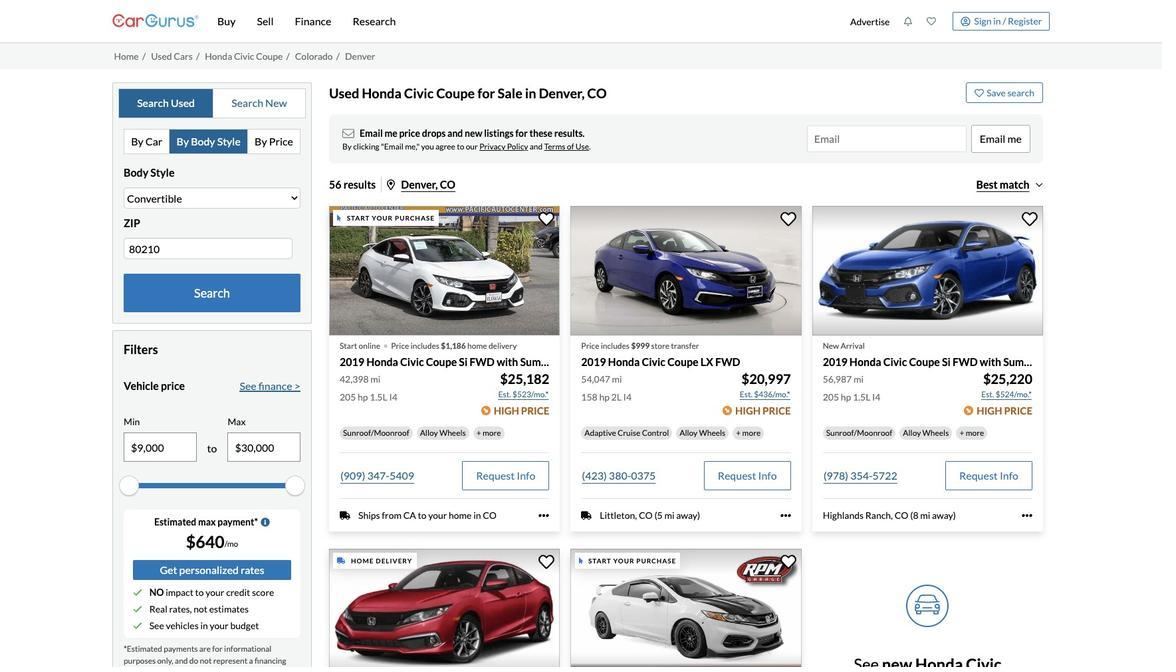 Task type: vqa. For each thing, say whether or not it's contained in the screenshot.
SCORE on the left
yes



Task type: describe. For each thing, give the bounding box(es) containing it.
car
[[145, 135, 162, 148]]

5409
[[390, 469, 414, 482]]

*estimated payments are for informational purposes only, and do not represent a financin
[[124, 645, 286, 668]]

finance
[[258, 379, 292, 392]]

by car
[[131, 135, 162, 148]]

by for by body style
[[177, 135, 189, 148]]

results
[[344, 178, 376, 191]]

$20,997
[[742, 371, 791, 387]]

menu bar containing buy
[[199, 0, 843, 43]]

sale
[[498, 85, 523, 101]]

alloy for $999
[[680, 428, 698, 438]]

terms of use link
[[544, 141, 589, 151]]

saved cars image
[[927, 17, 937, 26]]

home / used cars / honda civic coupe / colorado / denver
[[114, 50, 375, 62]]

your up the estimates
[[206, 587, 224, 599]]

new inside tab
[[265, 96, 287, 109]]

littleton, co (5 mi away)
[[600, 510, 700, 521]]

me for email me price drops and new listings for these results. by clicking "email me," you agree to our privacy policy and terms of use .
[[385, 127, 397, 139]]

home delivery link
[[329, 549, 563, 668]]

1.5l for ·
[[370, 392, 387, 403]]

our
[[466, 141, 478, 151]]

by inside "email me price drops and new listings for these results. by clicking "email me," you agree to our privacy policy and terms of use ."
[[342, 141, 352, 151]]

coupe inside price includes $999 store transfer 2019 honda civic coupe lx fwd
[[668, 356, 699, 368]]

1 check image from the top
[[133, 589, 142, 598]]

alloy for ·
[[420, 428, 438, 438]]

mi right the (8
[[920, 510, 930, 521]]

/ right home link
[[142, 50, 146, 62]]

sign
[[974, 15, 992, 26]]

email me button
[[972, 125, 1030, 152]]

info circle image
[[261, 518, 270, 527]]

score
[[252, 587, 274, 599]]

your down the estimates
[[210, 621, 229, 632]]

privacy
[[480, 141, 506, 151]]

email for email me price drops and new listings for these results. by clicking "email me," you agree to our privacy policy and terms of use .
[[360, 127, 383, 139]]

highlands
[[823, 510, 864, 521]]

see finance >
[[240, 379, 301, 392]]

start your purchase link
[[571, 549, 804, 668]]

impact
[[166, 587, 193, 599]]

real
[[149, 604, 167, 615]]

3 info from the left
[[1000, 469, 1019, 482]]

informational
[[224, 645, 272, 655]]

personalized
[[179, 564, 239, 577]]

open notifications image
[[904, 17, 913, 26]]

0 horizontal spatial body
[[124, 167, 148, 179]]

of
[[567, 141, 574, 151]]

filters
[[124, 343, 158, 357]]

mi for ·
[[371, 374, 381, 385]]

+ more for ·
[[477, 428, 501, 438]]

delivery
[[376, 557, 413, 565]]

user icon image
[[961, 16, 971, 26]]

Max text field
[[228, 434, 300, 462]]

a
[[249, 657, 253, 666]]

cars
[[174, 50, 193, 62]]

with inside new arrival 2019 honda civic coupe si fwd with summer tires
[[980, 356, 1001, 368]]

mouse pointer image
[[337, 215, 342, 221]]

i4 for $999
[[623, 392, 632, 403]]

*estimated
[[124, 645, 162, 655]]

(423) 380-0375 button
[[581, 462, 657, 491]]

205 for 2019
[[823, 392, 839, 403]]

red 2019 honda civic coupe ex fwd coupe front-wheel drive continuously variable transmission image
[[329, 549, 560, 668]]

56 results
[[329, 178, 376, 191]]

home link
[[114, 50, 139, 62]]

your right mouse pointer image
[[613, 557, 635, 565]]

me for email me
[[1008, 132, 1022, 145]]

54,047 mi 158 hp 2l i4
[[581, 374, 632, 403]]

wheels for $999
[[699, 428, 726, 438]]

your right ca
[[428, 510, 447, 521]]

fwd inside price includes $999 store transfer 2019 honda civic coupe lx fwd
[[715, 356, 740, 368]]

includes inside price includes $999 store transfer 2019 honda civic coupe lx fwd
[[601, 341, 630, 351]]

$640
[[186, 532, 225, 552]]

privacy policy link
[[480, 141, 528, 151]]

3 request info from the left
[[959, 469, 1019, 482]]

3 high price from the left
[[977, 405, 1033, 417]]

(423) 380-0375
[[582, 469, 656, 482]]

0 vertical spatial truck image
[[340, 510, 350, 521]]

price for $999
[[763, 405, 791, 417]]

you
[[421, 141, 434, 151]]

used cars link
[[151, 50, 193, 62]]

2019 inside start online · price includes $1,186 home delivery 2019 honda civic coupe si fwd with summer tires
[[340, 356, 364, 368]]

advertise
[[850, 16, 890, 27]]

search
[[1008, 87, 1035, 98]]

menu containing sign in / register
[[843, 3, 1050, 40]]

clicking
[[353, 141, 380, 151]]

2l
[[611, 392, 622, 403]]

highlands ranch, co (8 mi away)
[[823, 510, 956, 521]]

truck image inside 'home delivery' link
[[337, 558, 346, 565]]

alloy wheels for ·
[[420, 428, 466, 438]]

adaptive cruise control
[[585, 428, 669, 438]]

only,
[[157, 657, 173, 666]]

mi for 2019
[[854, 374, 864, 385]]

email for email me
[[980, 132, 1006, 145]]

see for see finance >
[[240, 379, 256, 392]]

54,047
[[581, 374, 610, 385]]

and inside *estimated payments are for informational purposes only, and do not represent a financin
[[175, 657, 188, 666]]

price inside tab
[[269, 135, 293, 148]]

mouse pointer image
[[579, 558, 583, 565]]

used left cars
[[151, 50, 172, 62]]

coupe inside new arrival 2019 honda civic coupe si fwd with summer tires
[[909, 356, 940, 368]]

sign in / register
[[974, 15, 1042, 26]]

honda right cars
[[205, 50, 232, 62]]

$436/mo.*
[[754, 390, 790, 400]]

represent
[[213, 657, 248, 666]]

by for by price
[[255, 135, 267, 148]]

tab list containing by car
[[124, 129, 301, 155]]

42,398 mi 205 hp 1.5l i4
[[340, 374, 398, 403]]

(978) 354-5722
[[824, 469, 897, 482]]

$640 /mo
[[186, 532, 238, 552]]

blue 2019 honda civic coupe lx fwd coupe front-wheel drive automatic image
[[571, 206, 802, 336]]

request info for $999
[[718, 469, 777, 482]]

home for home / used cars / honda civic coupe / colorado / denver
[[114, 50, 139, 62]]

colorado link
[[295, 50, 333, 62]]

style inside tab
[[217, 135, 241, 148]]

3 price from the left
[[1004, 405, 1033, 417]]

si inside start online · price includes $1,186 home delivery 2019 honda civic coupe si fwd with summer tires
[[459, 356, 468, 368]]

/ right cars
[[196, 50, 200, 62]]

control
[[642, 428, 669, 438]]

0 vertical spatial not
[[194, 604, 207, 615]]

205 for ·
[[340, 392, 356, 403]]

est. for $999
[[740, 390, 753, 400]]

start for white 2019 honda civic coupe si fwd with summer tires coupe front-wheel drive 6-speed manual image
[[347, 214, 370, 222]]

vehicle price
[[124, 379, 185, 392]]

to inside "email me price drops and new listings for these results. by clicking "email me," you agree to our privacy policy and terms of use ."
[[457, 141, 464, 151]]

advertise link
[[843, 3, 897, 40]]

5722
[[873, 469, 897, 482]]

used inside tab
[[171, 96, 195, 109]]

see for see vehicles in your budget
[[149, 621, 164, 632]]

search new tab
[[214, 89, 305, 117]]

1 vertical spatial price
[[161, 379, 185, 392]]

sign in / register link
[[953, 12, 1050, 31]]

$1,186
[[441, 341, 466, 351]]

civic inside start online · price includes $1,186 home delivery 2019 honda civic coupe si fwd with summer tires
[[400, 356, 424, 368]]

wheels for ·
[[439, 428, 466, 438]]

sunroof/moonroof for 2019
[[826, 428, 893, 438]]

$999
[[631, 341, 650, 351]]

price includes $999 store transfer 2019 honda civic coupe lx fwd
[[581, 341, 740, 368]]

ellipsis h image for ·
[[539, 511, 549, 521]]

payment*
[[218, 517, 258, 528]]

home for home delivery
[[351, 557, 374, 565]]

denver
[[345, 50, 375, 62]]

save search button
[[967, 83, 1043, 102]]

(909)
[[340, 469, 365, 482]]

(909) 347-5409
[[340, 469, 414, 482]]

see finance > link
[[240, 378, 301, 394]]

hp for $999
[[599, 392, 610, 403]]

no
[[149, 587, 164, 599]]

by price
[[255, 135, 293, 148]]

2 away) from the left
[[932, 510, 956, 521]]

purchase for mouse pointer image
[[637, 557, 676, 565]]

by body style tab
[[170, 129, 248, 154]]

mi for $999
[[612, 374, 622, 385]]

estimates
[[209, 604, 249, 615]]

search for search
[[194, 286, 230, 301]]

3 request from the left
[[959, 469, 998, 482]]

est. $436/mo.* button
[[739, 388, 791, 402]]

honda down "denver" at the top left
[[362, 85, 402, 101]]

1.5l for 2019
[[853, 392, 871, 403]]

fwd inside start online · price includes $1,186 home delivery 2019 honda civic coupe si fwd with summer tires
[[470, 356, 495, 368]]

terms
[[544, 141, 566, 151]]

56
[[329, 178, 341, 191]]

0 vertical spatial for
[[478, 85, 495, 101]]

hp for ·
[[358, 392, 368, 403]]



Task type: locate. For each thing, give the bounding box(es) containing it.
purposes
[[124, 657, 156, 666]]

3 alloy wheels from the left
[[903, 428, 949, 438]]

start your purchase for mouse pointer icon
[[347, 214, 435, 222]]

sign in / register menu item
[[943, 12, 1050, 31]]

your down map marker alt 'image'
[[372, 214, 393, 222]]

civic inside new arrival 2019 honda civic coupe si fwd with summer tires
[[884, 356, 907, 368]]

purchase
[[395, 214, 435, 222], [637, 557, 676, 565]]

info for $999
[[758, 469, 777, 482]]

2 with from the left
[[980, 356, 1001, 368]]

1 1.5l from the left
[[370, 392, 387, 403]]

0 horizontal spatial new
[[265, 96, 287, 109]]

1 vertical spatial new
[[823, 341, 839, 351]]

205 inside 56,987 mi 205 hp 1.5l i4
[[823, 392, 839, 403]]

1 horizontal spatial +
[[736, 428, 741, 438]]

3 est. from the left
[[982, 390, 994, 400]]

mi inside '42,398 mi 205 hp 1.5l i4'
[[371, 374, 381, 385]]

1 horizontal spatial si
[[942, 356, 951, 368]]

2019 inside price includes $999 store transfer 2019 honda civic coupe lx fwd
[[581, 356, 606, 368]]

2 request info from the left
[[718, 469, 777, 482]]

hp inside '42,398 mi 205 hp 1.5l i4'
[[358, 392, 368, 403]]

1 vertical spatial see
[[149, 621, 164, 632]]

truck image
[[340, 510, 350, 521], [337, 558, 346, 565]]

sell button
[[246, 0, 284, 43]]

si
[[459, 356, 468, 368], [942, 356, 951, 368]]

high price for ·
[[494, 405, 549, 417]]

3 + more from the left
[[960, 428, 984, 438]]

2 horizontal spatial info
[[1000, 469, 1019, 482]]

2 vertical spatial and
[[175, 657, 188, 666]]

3 request info button from the left
[[946, 462, 1033, 491]]

by left car
[[131, 135, 143, 148]]

1 horizontal spatial see
[[240, 379, 256, 392]]

price up me,"
[[399, 127, 420, 139]]

alloy wheels for $999
[[680, 428, 726, 438]]

by for by car
[[131, 135, 143, 148]]

start right mouse pointer image
[[588, 557, 612, 565]]

sunroof/moonroof up (909) 347-5409
[[343, 428, 409, 438]]

1 horizontal spatial 205
[[823, 392, 839, 403]]

+ for ·
[[477, 428, 481, 438]]

home delivery
[[351, 557, 413, 565]]

1 horizontal spatial price
[[391, 341, 409, 351]]

these
[[530, 127, 553, 139]]

0 horizontal spatial away)
[[676, 510, 700, 521]]

0 vertical spatial home
[[114, 50, 139, 62]]

more for $999
[[742, 428, 761, 438]]

1 horizontal spatial tires
[[1045, 356, 1069, 368]]

arrival
[[841, 341, 865, 351]]

civic
[[234, 50, 254, 62], [404, 85, 434, 101], [400, 356, 424, 368], [642, 356, 666, 368], [884, 356, 907, 368]]

price down "$523/mo.*"
[[521, 405, 549, 417]]

0 vertical spatial denver,
[[539, 85, 585, 101]]

1 horizontal spatial body
[[191, 135, 215, 148]]

budget
[[230, 621, 259, 632]]

0 horizontal spatial alloy wheels
[[420, 428, 466, 438]]

i4 for ·
[[389, 392, 398, 403]]

summer inside new arrival 2019 honda civic coupe si fwd with summer tires
[[1003, 356, 1043, 368]]

get personalized rates
[[160, 564, 264, 577]]

1 high price from the left
[[494, 405, 549, 417]]

me up '"email'
[[385, 127, 397, 139]]

2019 honda civic coupe si fwd with summer tires coupe front-wheel drive manual image
[[812, 206, 1043, 336]]

2 info from the left
[[758, 469, 777, 482]]

high price for $999
[[735, 405, 791, 417]]

1 horizontal spatial 1.5l
[[853, 392, 871, 403]]

1 request from the left
[[476, 469, 515, 482]]

denver, up results.
[[539, 85, 585, 101]]

info for ·
[[517, 469, 535, 482]]

0 horizontal spatial + more
[[477, 428, 501, 438]]

0 horizontal spatial start your purchase
[[347, 214, 435, 222]]

ranch,
[[866, 510, 893, 521]]

by body style
[[177, 135, 241, 148]]

rates
[[241, 564, 264, 577]]

results.
[[554, 127, 585, 139]]

by inside tab
[[255, 135, 267, 148]]

denver,
[[539, 85, 585, 101], [401, 178, 438, 191]]

1 horizontal spatial includes
[[601, 341, 630, 351]]

me
[[385, 127, 397, 139], [1008, 132, 1022, 145]]

1 horizontal spatial ellipsis h image
[[780, 511, 791, 521]]

2 si from the left
[[942, 356, 951, 368]]

2 horizontal spatial hp
[[841, 392, 851, 403]]

style left by price
[[217, 135, 241, 148]]

2 est. from the left
[[740, 390, 753, 400]]

denver, co
[[401, 178, 456, 191]]

honda inside start online · price includes $1,186 home delivery 2019 honda civic coupe si fwd with summer tires
[[367, 356, 398, 368]]

2 wheels from the left
[[699, 428, 726, 438]]

high down est. $523/mo.* button on the left bottom
[[494, 405, 519, 417]]

(978)
[[824, 469, 849, 482]]

2 1.5l from the left
[[853, 392, 871, 403]]

1 horizontal spatial purchase
[[637, 557, 676, 565]]

hp left 2l
[[599, 392, 610, 403]]

1 vertical spatial start
[[340, 341, 357, 351]]

1 horizontal spatial denver,
[[539, 85, 585, 101]]

2 2019 from the left
[[581, 356, 606, 368]]

hp
[[358, 392, 368, 403], [599, 392, 610, 403], [841, 392, 851, 403]]

map marker alt image
[[387, 179, 395, 190]]

with inside start online · price includes $1,186 home delivery 2019 honda civic coupe si fwd with summer tires
[[497, 356, 518, 368]]

coupe inside start online · price includes $1,186 home delivery 2019 honda civic coupe si fwd with summer tires
[[426, 356, 457, 368]]

denver, right map marker alt 'image'
[[401, 178, 438, 191]]

for inside *estimated payments are for informational purposes only, and do not represent a financin
[[212, 645, 223, 655]]

check image
[[133, 589, 142, 598], [133, 622, 142, 631]]

hp down 56,987
[[841, 392, 851, 403]]

0 horizontal spatial i4
[[389, 392, 398, 403]]

1 vertical spatial start your purchase
[[588, 557, 676, 565]]

tires inside start online · price includes $1,186 home delivery 2019 honda civic coupe si fwd with summer tires
[[562, 356, 586, 368]]

menu bar
[[199, 0, 843, 43]]

civic inside price includes $999 store transfer 2019 honda civic coupe lx fwd
[[642, 356, 666, 368]]

start inside start your purchase link
[[588, 557, 612, 565]]

away) right (5
[[676, 510, 700, 521]]

in inside menu item
[[994, 15, 1001, 26]]

2 vertical spatial for
[[212, 645, 223, 655]]

2 horizontal spatial alloy wheels
[[903, 428, 949, 438]]

email inside email me button
[[980, 132, 1006, 145]]

to right ca
[[418, 510, 427, 521]]

ships
[[358, 510, 380, 521]]

1.5l inside '42,398 mi 205 hp 1.5l i4'
[[370, 392, 387, 403]]

0 horizontal spatial with
[[497, 356, 518, 368]]

truck image left ships
[[340, 510, 350, 521]]

white 2019 honda civic coupe si fwd with summer tires coupe front-wheel drive 6-speed manual image
[[329, 206, 560, 336]]

more for ·
[[483, 428, 501, 438]]

for up the "policy"
[[515, 127, 528, 139]]

1 tires from the left
[[562, 356, 586, 368]]

+ more down est. $523/mo.* button on the left bottom
[[477, 428, 501, 438]]

0 horizontal spatial home
[[114, 50, 139, 62]]

start left online
[[340, 341, 357, 351]]

1 request info from the left
[[476, 469, 535, 482]]

sunroof/moonroof for ·
[[343, 428, 409, 438]]

search used tab
[[119, 89, 214, 117]]

3 2019 from the left
[[823, 356, 848, 368]]

price for ·
[[521, 405, 549, 417]]

2 sunroof/moonroof from the left
[[826, 428, 893, 438]]

2 request info button from the left
[[704, 462, 791, 491]]

1 horizontal spatial 2019
[[581, 356, 606, 368]]

finance button
[[284, 0, 342, 43]]

heart image
[[975, 88, 984, 97]]

+ more down the est. $436/mo.* button
[[736, 428, 761, 438]]

205 down '42,398' in the bottom of the page
[[340, 392, 356, 403]]

search inside button
[[194, 286, 230, 301]]

purchase for mouse pointer icon
[[395, 214, 435, 222]]

start
[[347, 214, 370, 222], [340, 341, 357, 351], [588, 557, 612, 565]]

1 + more from the left
[[477, 428, 501, 438]]

hp inside 54,047 mi 158 hp 2l i4
[[599, 392, 610, 403]]

me inside "email me price drops and new listings for these results. by clicking "email me," you agree to our privacy policy and terms of use ."
[[385, 127, 397, 139]]

price
[[399, 127, 420, 139], [161, 379, 185, 392]]

1 horizontal spatial more
[[742, 428, 761, 438]]

includes inside start online · price includes $1,186 home delivery 2019 honda civic coupe si fwd with summer tires
[[411, 341, 439, 351]]

price down search new tab
[[269, 135, 293, 148]]

more
[[483, 428, 501, 438], [742, 428, 761, 438], [966, 428, 984, 438]]

are
[[199, 645, 211, 655]]

2 high price from the left
[[735, 405, 791, 417]]

to left our
[[457, 141, 464, 151]]

0 horizontal spatial price
[[521, 405, 549, 417]]

/ inside the sign in / register link
[[1003, 15, 1006, 26]]

1 vertical spatial check image
[[133, 622, 142, 631]]

save search
[[987, 87, 1035, 98]]

high for ·
[[494, 405, 519, 417]]

fwd
[[470, 356, 495, 368], [715, 356, 740, 368], [953, 356, 978, 368]]

honda down online
[[367, 356, 398, 368]]

0 vertical spatial see
[[240, 379, 256, 392]]

purchase down (5
[[637, 557, 676, 565]]

price down $436/mo.*
[[763, 405, 791, 417]]

high price down the est. $524/mo.* button in the bottom of the page
[[977, 405, 1033, 417]]

check image
[[133, 605, 142, 614]]

email up clicking
[[360, 127, 383, 139]]

1 vertical spatial body
[[124, 167, 148, 179]]

0 horizontal spatial request info button
[[462, 462, 549, 491]]

$25,220
[[983, 371, 1033, 387]]

more down the est. $524/mo.* button in the bottom of the page
[[966, 428, 984, 438]]

max
[[228, 416, 246, 427]]

0 vertical spatial home
[[468, 341, 487, 351]]

est. inside $20,997 est. $436/mo.*
[[740, 390, 753, 400]]

finance
[[295, 15, 331, 27]]

+ more down the est. $524/mo.* button in the bottom of the page
[[960, 428, 984, 438]]

body right car
[[191, 135, 215, 148]]

style down car
[[150, 167, 175, 179]]

(8
[[910, 510, 919, 521]]

truck image
[[581, 510, 592, 521]]

to up real rates, not estimates
[[195, 587, 204, 599]]

0 horizontal spatial est.
[[498, 390, 511, 400]]

ellipsis h image for $999
[[780, 511, 791, 521]]

0 horizontal spatial wheels
[[439, 428, 466, 438]]

summer inside start online · price includes $1,186 home delivery 2019 honda civic coupe si fwd with summer tires
[[520, 356, 560, 368]]

2019 up 54,047
[[581, 356, 606, 368]]

see down "real"
[[149, 621, 164, 632]]

envelope image
[[342, 127, 354, 139]]

summer up $25,182
[[520, 356, 560, 368]]

cargurus logo homepage link link
[[112, 2, 199, 40]]

0 horizontal spatial style
[[150, 167, 175, 179]]

1 horizontal spatial price
[[399, 127, 420, 139]]

2 more from the left
[[742, 428, 761, 438]]

request info button for $999
[[704, 462, 791, 491]]

347-
[[367, 469, 390, 482]]

tab list
[[118, 88, 306, 118], [124, 129, 301, 155]]

est. for ·
[[498, 390, 511, 400]]

1 horizontal spatial style
[[217, 135, 241, 148]]

from
[[382, 510, 402, 521]]

1 2019 from the left
[[340, 356, 364, 368]]

2 summer from the left
[[1003, 356, 1043, 368]]

2 tires from the left
[[1045, 356, 1069, 368]]

0 horizontal spatial request info
[[476, 469, 535, 482]]

and up agree
[[448, 127, 463, 139]]

by price tab
[[248, 129, 300, 154]]

/ left register on the right top of page
[[1003, 15, 1006, 26]]

mi
[[371, 374, 381, 385], [612, 374, 622, 385], [854, 374, 864, 385], [665, 510, 675, 521], [920, 510, 930, 521]]

email inside "email me price drops and new listings for these results. by clicking "email me," you agree to our privacy policy and terms of use ."
[[360, 127, 383, 139]]

honda down $999
[[608, 356, 640, 368]]

ellipsis h image
[[539, 511, 549, 521], [780, 511, 791, 521], [1022, 511, 1033, 521]]

high down the est. $436/mo.* button
[[735, 405, 761, 417]]

body
[[191, 135, 215, 148], [124, 167, 148, 179]]

1 si from the left
[[459, 356, 468, 368]]

>
[[294, 379, 301, 392]]

2019 up '42,398' in the bottom of the page
[[340, 356, 364, 368]]

1 alloy from the left
[[420, 428, 438, 438]]

1 price from the left
[[521, 405, 549, 417]]

2 horizontal spatial request info button
[[946, 462, 1033, 491]]

agree
[[436, 141, 455, 151]]

0 horizontal spatial me
[[385, 127, 397, 139]]

fwd inside new arrival 2019 honda civic coupe si fwd with summer tires
[[953, 356, 978, 368]]

2 ellipsis h image from the left
[[780, 511, 791, 521]]

1 away) from the left
[[676, 510, 700, 521]]

1 est. from the left
[[498, 390, 511, 400]]

1 more from the left
[[483, 428, 501, 438]]

2 + from the left
[[736, 428, 741, 438]]

policy
[[507, 141, 528, 151]]

0 vertical spatial start your purchase
[[347, 214, 435, 222]]

1 vertical spatial style
[[150, 167, 175, 179]]

1 horizontal spatial i4
[[623, 392, 632, 403]]

request
[[476, 469, 515, 482], [718, 469, 756, 482], [959, 469, 998, 482]]

2 request from the left
[[718, 469, 756, 482]]

0375
[[631, 469, 656, 482]]

2 alloy wheels from the left
[[680, 428, 726, 438]]

search for search used
[[137, 96, 169, 109]]

0 horizontal spatial price
[[269, 135, 293, 148]]

0 horizontal spatial purchase
[[395, 214, 435, 222]]

2 horizontal spatial request info
[[959, 469, 1019, 482]]

for inside "email me price drops and new listings for these results. by clicking "email me," you agree to our privacy policy and terms of use ."
[[515, 127, 528, 139]]

body inside tab
[[191, 135, 215, 148]]

1 high from the left
[[494, 405, 519, 417]]

store
[[651, 341, 670, 351]]

price up 54,047
[[581, 341, 599, 351]]

380-
[[609, 469, 631, 482]]

honda inside new arrival 2019 honda civic coupe si fwd with summer tires
[[850, 356, 881, 368]]

alloy wheels
[[420, 428, 466, 438], [680, 428, 726, 438], [903, 428, 949, 438]]

0 horizontal spatial 1.5l
[[370, 392, 387, 403]]

158
[[581, 392, 598, 403]]

away)
[[676, 510, 700, 521], [932, 510, 956, 521]]

price down $524/mo.*
[[1004, 405, 1033, 417]]

est. down $25,220
[[982, 390, 994, 400]]

me down save search
[[1008, 132, 1022, 145]]

est. inside $25,220 est. $524/mo.*
[[982, 390, 994, 400]]

Email email field
[[807, 125, 967, 152]]

est. $523/mo.* button
[[498, 388, 549, 402]]

price inside "email me price drops and new listings for these results. by clicking "email me," you agree to our privacy policy and terms of use ."
[[399, 127, 420, 139]]

0 vertical spatial style
[[217, 135, 241, 148]]

2 horizontal spatial i4
[[872, 392, 881, 403]]

sunroof/moonroof up (978) 354-5722 at the bottom right of the page
[[826, 428, 893, 438]]

0 horizontal spatial 205
[[340, 392, 356, 403]]

start for white 2015 honda civic coupe si with navi and summer tires coupe front-wheel drive manual image
[[588, 557, 612, 565]]

body style
[[124, 167, 175, 179]]

2 horizontal spatial and
[[530, 141, 543, 151]]

email
[[360, 127, 383, 139], [980, 132, 1006, 145]]

new inside new arrival 2019 honda civic coupe si fwd with summer tires
[[823, 341, 839, 351]]

1 with from the left
[[497, 356, 518, 368]]

delivery
[[489, 341, 517, 351]]

not inside *estimated payments are for informational purposes only, and do not represent a financin
[[200, 657, 212, 666]]

1 horizontal spatial request info
[[718, 469, 777, 482]]

2 horizontal spatial high price
[[977, 405, 1033, 417]]

est. $524/mo.* button
[[981, 388, 1033, 402]]

new up by price
[[265, 96, 287, 109]]

1 alloy wheels from the left
[[420, 428, 466, 438]]

i4 inside 56,987 mi 205 hp 1.5l i4
[[872, 392, 881, 403]]

$25,182
[[500, 371, 549, 387]]

$524/mo.*
[[996, 390, 1032, 400]]

1 horizontal spatial away)
[[932, 510, 956, 521]]

check image down check image
[[133, 622, 142, 631]]

search for search new
[[232, 96, 263, 109]]

1 horizontal spatial new
[[823, 341, 839, 351]]

tires inside new arrival 2019 honda civic coupe si fwd with summer tires
[[1045, 356, 1069, 368]]

est. inside "$25,182 est. $523/mo.*"
[[498, 390, 511, 400]]

by right car
[[177, 135, 189, 148]]

email me
[[980, 132, 1022, 145]]

search button
[[124, 274, 301, 313]]

mi up 2l
[[612, 374, 622, 385]]

1 vertical spatial denver,
[[401, 178, 438, 191]]

see left finance
[[240, 379, 256, 392]]

3 alloy from the left
[[903, 428, 921, 438]]

honda down arrival
[[850, 356, 881, 368]]

1 horizontal spatial price
[[763, 405, 791, 417]]

tab list down search used tab
[[124, 129, 301, 155]]

si inside new arrival 2019 honda civic coupe si fwd with summer tires
[[942, 356, 951, 368]]

estimated max payment*
[[154, 517, 258, 528]]

1 hp from the left
[[358, 392, 368, 403]]

0 horizontal spatial ellipsis h image
[[539, 511, 549, 521]]

2 high from the left
[[735, 405, 761, 417]]

includes left the $1,186
[[411, 341, 439, 351]]

1 ellipsis h image from the left
[[539, 511, 549, 521]]

/ left "denver" at the top left
[[336, 50, 340, 62]]

1 horizontal spatial high price
[[735, 405, 791, 417]]

2 205 from the left
[[823, 392, 839, 403]]

start right mouse pointer icon
[[347, 214, 370, 222]]

/ left colorado at the top of the page
[[286, 50, 290, 62]]

request info for ·
[[476, 469, 535, 482]]

3 ellipsis h image from the left
[[1022, 511, 1033, 521]]

new left arrival
[[823, 341, 839, 351]]

for left the sale
[[478, 85, 495, 101]]

2 check image from the top
[[133, 622, 142, 631]]

1 + from the left
[[477, 428, 481, 438]]

2 horizontal spatial +
[[960, 428, 964, 438]]

2 hp from the left
[[599, 392, 610, 403]]

3 fwd from the left
[[953, 356, 978, 368]]

search up car
[[137, 96, 169, 109]]

1 horizontal spatial and
[[448, 127, 463, 139]]

2 vertical spatial start
[[588, 557, 612, 565]]

i4 inside '42,398 mi 205 hp 1.5l i4'
[[389, 392, 398, 403]]

more down the est. $436/mo.* button
[[742, 428, 761, 438]]

with up $25,220
[[980, 356, 1001, 368]]

1 horizontal spatial est.
[[740, 390, 753, 400]]

mi right (5
[[665, 510, 675, 521]]

2 includes from the left
[[601, 341, 630, 351]]

1 request info button from the left
[[462, 462, 549, 491]]

+ more for $999
[[736, 428, 761, 438]]

start your purchase
[[347, 214, 435, 222], [588, 557, 676, 565]]

hp inside 56,987 mi 205 hp 1.5l i4
[[841, 392, 851, 403]]

1 horizontal spatial start your purchase
[[588, 557, 676, 565]]

2 alloy from the left
[[680, 428, 698, 438]]

me inside button
[[1008, 132, 1022, 145]]

1 wheels from the left
[[439, 428, 466, 438]]

ZIP telephone field
[[124, 238, 293, 260]]

and down payments at the left bottom of the page
[[175, 657, 188, 666]]

adaptive
[[585, 428, 616, 438]]

1 vertical spatial truck image
[[337, 558, 346, 565]]

0 horizontal spatial more
[[483, 428, 501, 438]]

1 vertical spatial and
[[530, 141, 543, 151]]

0 horizontal spatial alloy
[[420, 428, 438, 438]]

0 vertical spatial new
[[265, 96, 287, 109]]

price inside price includes $999 store transfer 2019 honda civic coupe lx fwd
[[581, 341, 599, 351]]

Min text field
[[124, 434, 196, 462]]

home inside 'home delivery' link
[[351, 557, 374, 565]]

1 horizontal spatial wheels
[[699, 428, 726, 438]]

body down by car tab
[[124, 167, 148, 179]]

mi inside 54,047 mi 158 hp 2l i4
[[612, 374, 622, 385]]

0 horizontal spatial high price
[[494, 405, 549, 417]]

1 horizontal spatial alloy wheels
[[680, 428, 726, 438]]

start your purchase down map marker alt 'image'
[[347, 214, 435, 222]]

1 205 from the left
[[340, 392, 356, 403]]

summer
[[520, 356, 560, 368], [1003, 356, 1043, 368]]

research button
[[342, 0, 407, 43]]

honda inside price includes $999 store transfer 2019 honda civic coupe lx fwd
[[608, 356, 640, 368]]

price right the ·
[[391, 341, 409, 351]]

used
[[151, 50, 172, 62], [329, 85, 359, 101], [171, 96, 195, 109]]

truck image left home delivery
[[337, 558, 346, 565]]

1 horizontal spatial with
[[980, 356, 1001, 368]]

1.5l down arrival
[[853, 392, 871, 403]]

1 info from the left
[[517, 469, 535, 482]]

0 horizontal spatial high
[[494, 405, 519, 417]]

0 horizontal spatial price
[[161, 379, 185, 392]]

more down est. $523/mo.* button on the left bottom
[[483, 428, 501, 438]]

ships from ca to your home in co
[[358, 510, 497, 521]]

home left delivery
[[351, 557, 374, 565]]

0 horizontal spatial request
[[476, 469, 515, 482]]

2 horizontal spatial search
[[232, 96, 263, 109]]

1 vertical spatial home
[[449, 510, 472, 521]]

tab list up by body style
[[118, 88, 306, 118]]

2 i4 from the left
[[623, 392, 632, 403]]

request for ·
[[476, 469, 515, 482]]

3 i4 from the left
[[872, 392, 881, 403]]

search down zip "phone field"
[[194, 286, 230, 301]]

$25,182 est. $523/mo.*
[[498, 371, 549, 400]]

2 + more from the left
[[736, 428, 761, 438]]

3 wheels from the left
[[923, 428, 949, 438]]

with down "delivery"
[[497, 356, 518, 368]]

1 horizontal spatial + more
[[736, 428, 761, 438]]

hp down '42,398' in the bottom of the page
[[358, 392, 368, 403]]

ca
[[403, 510, 416, 521]]

min
[[124, 416, 140, 427]]

1 vertical spatial home
[[351, 557, 374, 565]]

1.5l inside 56,987 mi 205 hp 1.5l i4
[[853, 392, 871, 403]]

1 fwd from the left
[[470, 356, 495, 368]]

menu
[[843, 3, 1050, 40]]

search
[[137, 96, 169, 109], [232, 96, 263, 109], [194, 286, 230, 301]]

white 2015 honda civic coupe si with navi and summer tires coupe front-wheel drive manual image
[[571, 549, 802, 668]]

do
[[189, 657, 198, 666]]

style
[[217, 135, 241, 148], [150, 167, 175, 179]]

includes left $999
[[601, 341, 630, 351]]

by car tab
[[124, 129, 170, 154]]

1 sunroof/moonroof from the left
[[343, 428, 409, 438]]

1 vertical spatial purchase
[[637, 557, 676, 565]]

1 horizontal spatial alloy
[[680, 428, 698, 438]]

1 includes from the left
[[411, 341, 439, 351]]

start inside start online · price includes $1,186 home delivery 2019 honda civic coupe si fwd with summer tires
[[340, 341, 357, 351]]

0 horizontal spatial summer
[[520, 356, 560, 368]]

cruise
[[618, 428, 641, 438]]

0 horizontal spatial si
[[459, 356, 468, 368]]

for right the are
[[212, 645, 223, 655]]

high for $999
[[735, 405, 761, 417]]

request for $999
[[718, 469, 756, 482]]

request info button for ·
[[462, 462, 549, 491]]

est. down $25,182
[[498, 390, 511, 400]]

to left max text box
[[207, 442, 217, 455]]

3 hp from the left
[[841, 392, 851, 403]]

tires
[[562, 356, 586, 368], [1045, 356, 1069, 368]]

1.5l down online
[[370, 392, 387, 403]]

0 horizontal spatial search
[[137, 96, 169, 109]]

high price down the est. $436/mo.* button
[[735, 405, 791, 417]]

1 i4 from the left
[[389, 392, 398, 403]]

zip
[[124, 217, 140, 230]]

205 inside '42,398 mi 205 hp 1.5l i4'
[[340, 392, 356, 403]]

used honda civic coupe for sale in denver, co
[[329, 85, 607, 101]]

coupe
[[256, 50, 283, 62], [436, 85, 475, 101], [426, 356, 457, 368], [668, 356, 699, 368], [909, 356, 940, 368]]

2019 inside new arrival 2019 honda civic coupe si fwd with summer tires
[[823, 356, 848, 368]]

2 fwd from the left
[[715, 356, 740, 368]]

not right do
[[200, 657, 212, 666]]

cargurus logo homepage link image
[[112, 2, 199, 40]]

start online · price includes $1,186 home delivery 2019 honda civic coupe si fwd with summer tires
[[340, 332, 586, 368]]

by down envelope 'image' at top
[[342, 141, 352, 151]]

0 horizontal spatial includes
[[411, 341, 439, 351]]

vehicles
[[166, 621, 199, 632]]

1 summer from the left
[[520, 356, 560, 368]]

home inside start online · price includes $1,186 home delivery 2019 honda civic coupe si fwd with summer tires
[[468, 341, 487, 351]]

1 vertical spatial not
[[200, 657, 212, 666]]

3 + from the left
[[960, 428, 964, 438]]

205
[[340, 392, 356, 403], [823, 392, 839, 403]]

start your purchase for mouse pointer image
[[588, 557, 676, 565]]

0 horizontal spatial and
[[175, 657, 188, 666]]

·
[[383, 332, 388, 356]]

research
[[353, 15, 396, 27]]

me,"
[[405, 141, 420, 151]]

used down "denver" at the top left
[[329, 85, 359, 101]]

2 price from the left
[[763, 405, 791, 417]]

2 horizontal spatial 2019
[[823, 356, 848, 368]]

price right vehicle
[[161, 379, 185, 392]]

honda civic coupe link
[[205, 50, 283, 62]]

co
[[587, 85, 607, 101], [440, 178, 456, 191], [483, 510, 497, 521], [639, 510, 653, 521], [895, 510, 909, 521]]

mi inside 56,987 mi 205 hp 1.5l i4
[[854, 374, 864, 385]]

summer up $25,220
[[1003, 356, 1043, 368]]

transfer
[[671, 341, 699, 351]]

+
[[477, 428, 481, 438], [736, 428, 741, 438], [960, 428, 964, 438]]

search up by price
[[232, 96, 263, 109]]

check image up check image
[[133, 589, 142, 598]]

3 high from the left
[[977, 405, 1002, 417]]

price inside start online · price includes $1,186 home delivery 2019 honda civic coupe si fwd with summer tires
[[391, 341, 409, 351]]

tab list containing search used
[[118, 88, 306, 118]]

home right the $1,186
[[468, 341, 487, 351]]

by
[[131, 135, 143, 148], [177, 135, 189, 148], [255, 135, 267, 148], [342, 141, 352, 151]]

+ for $999
[[736, 428, 741, 438]]

sell
[[257, 15, 274, 27]]

3 more from the left
[[966, 428, 984, 438]]

by down search new tab
[[255, 135, 267, 148]]

mi right '42,398' in the bottom of the page
[[371, 374, 381, 385]]

email down save at the right of page
[[980, 132, 1006, 145]]

i4 inside 54,047 mi 158 hp 2l i4
[[623, 392, 632, 403]]

1 horizontal spatial email
[[980, 132, 1006, 145]]

and down these
[[530, 141, 543, 151]]



